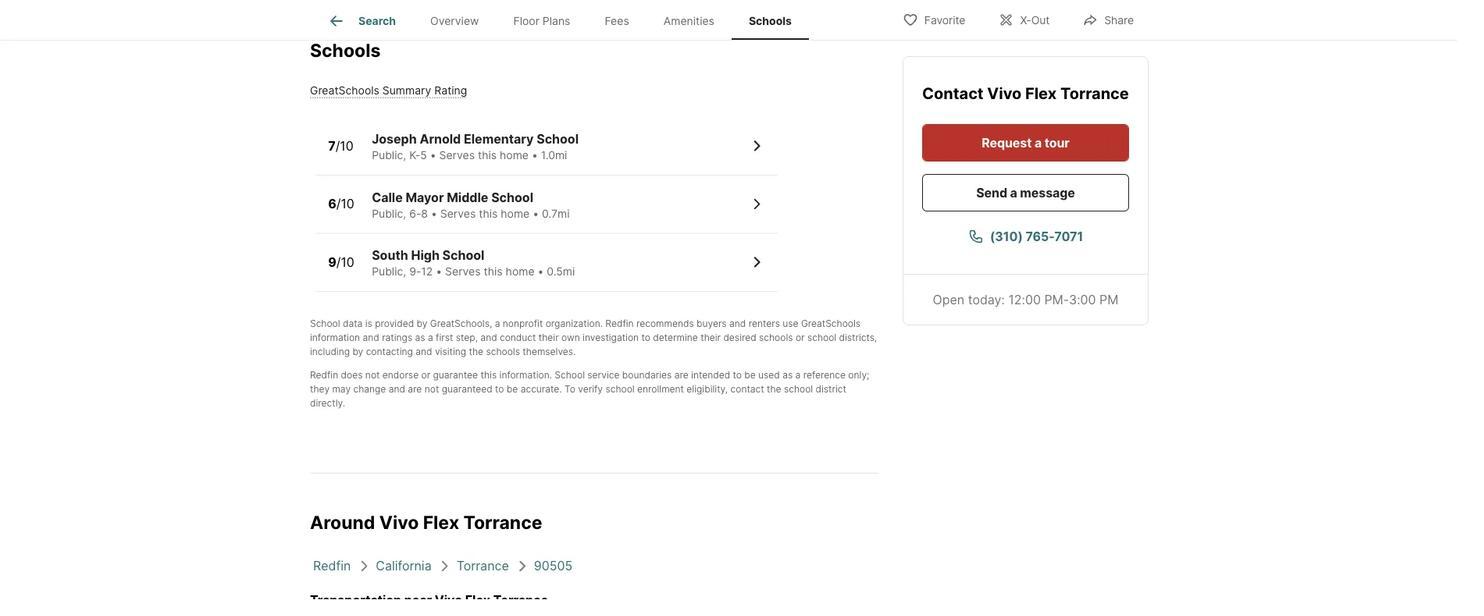Task type: vqa. For each thing, say whether or not it's contained in the screenshot.
Photo of Patricia Ammann
no



Task type: describe. For each thing, give the bounding box(es) containing it.
overview tab
[[413, 2, 496, 40]]

a for request
[[1035, 135, 1042, 150]]

6-
[[409, 207, 421, 220]]

request
[[982, 135, 1032, 150]]

nonprofit
[[503, 318, 543, 329]]

1 vertical spatial schools
[[486, 346, 520, 358]]

,
[[490, 318, 492, 329]]

1 horizontal spatial are
[[675, 370, 689, 381]]

open
[[933, 292, 965, 307]]

• left 1.0mi
[[532, 149, 538, 162]]

flex for contact
[[1025, 84, 1057, 103]]

endorse
[[383, 370, 419, 381]]

pm
[[1100, 292, 1119, 307]]

• left 0.5mi
[[538, 265, 544, 278]]

0 horizontal spatial are
[[408, 384, 422, 395]]

district
[[816, 384, 847, 395]]

share
[[1105, 14, 1134, 27]]

message
[[1020, 185, 1075, 200]]

floor plans tab
[[496, 2, 588, 40]]

districts,
[[839, 332, 877, 343]]

7071
[[1055, 229, 1083, 244]]

only;
[[848, 370, 870, 381]]

contact
[[922, 84, 984, 103]]

be inside the guaranteed to be accurate. to verify school enrollment eligibility, contact the school district directly.
[[507, 384, 518, 395]]

and inside school service boundaries are intended to be used as a reference only; they may change and are not
[[389, 384, 405, 395]]

data
[[343, 318, 363, 329]]

home for elementary
[[500, 149, 529, 162]]

school inside joseph arnold elementary school public, k-5 • serves this home • 1.0mi
[[537, 131, 579, 147]]

greatschools summary rating link
[[310, 84, 467, 97]]

may
[[332, 384, 351, 395]]

joseph
[[372, 131, 417, 147]]

floor
[[513, 14, 540, 28]]

0.7mi
[[542, 207, 570, 220]]

6
[[328, 196, 336, 212]]

• right 5
[[430, 149, 436, 162]]

first step, and conduct their own investigation to determine their desired schools or school districts, including by contacting and visiting the schools themselves.
[[310, 332, 877, 358]]

to inside school service boundaries are intended to be used as a reference only; they may change and are not
[[733, 370, 742, 381]]

x-
[[1020, 14, 1031, 27]]

provided
[[375, 318, 414, 329]]

/10 for 6
[[336, 196, 354, 212]]

schools inside tab
[[749, 14, 792, 28]]

(310) 765-7071 link
[[922, 218, 1129, 255]]

7 /10
[[328, 138, 354, 153]]

12:00
[[1009, 292, 1041, 307]]

high
[[411, 248, 440, 263]]

favorite button
[[889, 4, 979, 36]]

by inside first step, and conduct their own investigation to determine their desired schools or school districts, including by contacting and visiting the schools themselves.
[[353, 346, 363, 358]]

pm-
[[1045, 292, 1069, 307]]

including
[[310, 346, 350, 358]]

rating
[[434, 84, 467, 97]]

90505
[[534, 559, 573, 574]]

is
[[365, 318, 372, 329]]

the inside first step, and conduct their own investigation to determine their desired schools or school districts, including by contacting and visiting the schools themselves.
[[469, 346, 483, 358]]

plans
[[543, 14, 570, 28]]

public, for joseph
[[372, 149, 406, 162]]

vivo for around
[[379, 511, 419, 533]]

vivo for contact
[[987, 84, 1022, 103]]

2 their from the left
[[701, 332, 721, 343]]

school up the information in the left bottom of the page
[[310, 318, 340, 329]]

the inside the guaranteed to be accurate. to verify school enrollment eligibility, contact the school district directly.
[[767, 384, 781, 395]]

determine
[[653, 332, 698, 343]]

k-
[[409, 149, 420, 162]]

fees tab
[[588, 2, 646, 40]]

joseph arnold elementary school public, k-5 • serves this home • 1.0mi
[[372, 131, 579, 162]]

enrollment
[[637, 384, 684, 395]]

greatschools inside the , a nonprofit organization. redfin recommends buyers and renters use greatschools information and ratings as a
[[801, 318, 861, 329]]

summary
[[383, 84, 431, 97]]

first
[[436, 332, 453, 343]]

9 /10
[[328, 255, 354, 270]]

this inside south high school public, 9-12 • serves this home • 0.5mi
[[484, 265, 503, 278]]

south high school public, 9-12 • serves this home • 0.5mi
[[372, 248, 575, 278]]

home for middle
[[501, 207, 530, 220]]

public, inside south high school public, 9-12 • serves this home • 0.5mi
[[372, 265, 406, 278]]

a inside school service boundaries are intended to be used as a reference only; they may change and are not
[[796, 370, 801, 381]]

search link
[[327, 12, 396, 30]]

this up "guaranteed"
[[481, 370, 497, 381]]

and up desired
[[729, 318, 746, 329]]

765-
[[1026, 229, 1055, 244]]

today:
[[968, 292, 1005, 307]]

contact
[[731, 384, 764, 395]]

serves for elementary
[[439, 149, 475, 162]]

visiting
[[435, 346, 466, 358]]

calle mayor middle school public, 6-8 • serves this home • 0.7mi
[[372, 190, 570, 220]]

eligibility,
[[687, 384, 728, 395]]

schools tab
[[732, 2, 809, 40]]

1 vertical spatial or
[[421, 370, 430, 381]]

1 horizontal spatial by
[[417, 318, 428, 329]]

step,
[[456, 332, 478, 343]]

1.0mi
[[541, 149, 567, 162]]

out
[[1031, 14, 1050, 27]]

as inside the , a nonprofit organization. redfin recommends buyers and renters use greatschools information and ratings as a
[[415, 332, 425, 343]]

contacting
[[366, 346, 413, 358]]

floor plans
[[513, 14, 570, 28]]

to inside first step, and conduct their own investigation to determine their desired schools or school districts, including by contacting and visiting the schools themselves.
[[642, 332, 651, 343]]

as inside school service boundaries are intended to be used as a reference only; they may change and are not
[[783, 370, 793, 381]]

flex for around
[[423, 511, 459, 533]]

9-
[[409, 265, 421, 278]]

public, for calle
[[372, 207, 406, 220]]

search
[[358, 14, 396, 28]]

used
[[758, 370, 780, 381]]

home inside south high school public, 9-12 • serves this home • 0.5mi
[[506, 265, 535, 278]]

/10 for 7
[[336, 138, 354, 153]]

reference
[[803, 370, 846, 381]]

share button
[[1069, 4, 1147, 36]]

south
[[372, 248, 408, 263]]

0.5mi
[[547, 265, 575, 278]]

send a message
[[976, 185, 1075, 200]]

9
[[328, 255, 336, 270]]

3:00
[[1069, 292, 1096, 307]]

verify
[[578, 384, 603, 395]]



Task type: locate. For each thing, give the bounding box(es) containing it.
0 vertical spatial as
[[415, 332, 425, 343]]

organization.
[[546, 318, 603, 329]]

1 vertical spatial /10
[[336, 196, 354, 212]]

school right middle
[[491, 190, 533, 205]]

favorite
[[925, 14, 966, 27]]

1 vertical spatial by
[[353, 346, 363, 358]]

greatschools summary rating
[[310, 84, 467, 97]]

to up contact
[[733, 370, 742, 381]]

the
[[469, 346, 483, 358], [767, 384, 781, 395]]

1 vertical spatial schools
[[310, 39, 381, 61]]

1 public, from the top
[[372, 149, 406, 162]]

torrance for contact vivo flex torrance
[[1061, 84, 1129, 103]]

not
[[365, 370, 380, 381], [425, 384, 439, 395]]

home left 0.7mi
[[501, 207, 530, 220]]

a right send
[[1010, 185, 1017, 200]]

does
[[341, 370, 363, 381]]

x-out
[[1020, 14, 1050, 27]]

recommends
[[637, 318, 694, 329]]

school inside first step, and conduct their own investigation to determine their desired schools or school districts, including by contacting and visiting the schools themselves.
[[808, 332, 837, 343]]

0 vertical spatial flex
[[1025, 84, 1057, 103]]

as right the ratings
[[415, 332, 425, 343]]

0 horizontal spatial flex
[[423, 511, 459, 533]]

their up themselves. on the bottom
[[539, 332, 559, 343]]

guaranteed to be accurate. to verify school enrollment eligibility, contact the school district directly.
[[310, 384, 847, 409]]

/10
[[336, 138, 354, 153], [336, 196, 354, 212], [336, 255, 354, 270]]

school down the service
[[606, 384, 635, 395]]

not down redfin does not endorse or guarantee this information.
[[425, 384, 439, 395]]

(310) 765-7071
[[990, 229, 1083, 244]]

0 vertical spatial home
[[500, 149, 529, 162]]

1 horizontal spatial vivo
[[987, 84, 1022, 103]]

to inside the guaranteed to be accurate. to verify school enrollment eligibility, contact the school district directly.
[[495, 384, 504, 395]]

by right provided
[[417, 318, 428, 329]]

a inside request a tour button
[[1035, 135, 1042, 150]]

send
[[976, 185, 1007, 200]]

school inside the calle mayor middle school public, 6-8 • serves this home • 0.7mi
[[491, 190, 533, 205]]

0 vertical spatial /10
[[336, 138, 354, 153]]

boundaries
[[622, 370, 672, 381]]

home
[[500, 149, 529, 162], [501, 207, 530, 220], [506, 265, 535, 278]]

1 vertical spatial serves
[[440, 207, 476, 220]]

0 vertical spatial the
[[469, 346, 483, 358]]

, a nonprofit organization. redfin recommends buyers and renters use greatschools information and ratings as a
[[310, 318, 861, 343]]

buyers
[[697, 318, 727, 329]]

1 horizontal spatial the
[[767, 384, 781, 395]]

0 vertical spatial serves
[[439, 149, 475, 162]]

0 horizontal spatial as
[[415, 332, 425, 343]]

open today: 12:00 pm-3:00 pm
[[933, 292, 1119, 307]]

this
[[478, 149, 497, 162], [479, 207, 498, 220], [484, 265, 503, 278], [481, 370, 497, 381]]

1 vertical spatial be
[[507, 384, 518, 395]]

public, down the south
[[372, 265, 406, 278]]

this up the ,
[[484, 265, 503, 278]]

0 horizontal spatial vivo
[[379, 511, 419, 533]]

redfin down 'around'
[[313, 559, 351, 574]]

0 horizontal spatial schools
[[310, 39, 381, 61]]

2 vertical spatial public,
[[372, 265, 406, 278]]

torrance link
[[457, 559, 509, 574]]

amenities
[[664, 14, 715, 28]]

schools down renters
[[759, 332, 793, 343]]

1 horizontal spatial greatschools
[[430, 318, 490, 329]]

torrance up tour
[[1061, 84, 1129, 103]]

redfin link
[[313, 559, 351, 574]]

0 horizontal spatial greatschools
[[310, 84, 379, 97]]

1 horizontal spatial their
[[701, 332, 721, 343]]

school down reference
[[784, 384, 813, 395]]

overview
[[430, 14, 479, 28]]

torrance for around vivo flex torrance
[[463, 511, 542, 533]]

3 public, from the top
[[372, 265, 406, 278]]

this inside joseph arnold elementary school public, k-5 • serves this home • 1.0mi
[[478, 149, 497, 162]]

or inside first step, and conduct their own investigation to determine their desired schools or school districts, including by contacting and visiting the schools themselves.
[[796, 332, 805, 343]]

flex
[[1025, 84, 1057, 103], [423, 511, 459, 533]]

not inside school service boundaries are intended to be used as a reference only; they may change and are not
[[425, 384, 439, 395]]

send a message button
[[922, 174, 1129, 212]]

be
[[745, 370, 756, 381], [507, 384, 518, 395]]

and down the ,
[[481, 332, 497, 343]]

6 /10
[[328, 196, 354, 212]]

greatschools up step,
[[430, 318, 490, 329]]

school right high
[[443, 248, 485, 263]]

serves for middle
[[440, 207, 476, 220]]

vivo up 'california' link
[[379, 511, 419, 533]]

0 vertical spatial redfin
[[606, 318, 634, 329]]

0 vertical spatial are
[[675, 370, 689, 381]]

to down information.
[[495, 384, 504, 395]]

school
[[537, 131, 579, 147], [491, 190, 533, 205], [443, 248, 485, 263], [310, 318, 340, 329], [555, 370, 585, 381]]

redfin up "investigation" in the left bottom of the page
[[606, 318, 634, 329]]

1 horizontal spatial or
[[796, 332, 805, 343]]

or right "endorse" at bottom left
[[421, 370, 430, 381]]

public, down calle
[[372, 207, 406, 220]]

tab list containing search
[[310, 0, 822, 40]]

be inside school service boundaries are intended to be used as a reference only; they may change and are not
[[745, 370, 756, 381]]

1 vertical spatial home
[[501, 207, 530, 220]]

public, inside joseph arnold elementary school public, k-5 • serves this home • 1.0mi
[[372, 149, 406, 162]]

x-out button
[[985, 4, 1063, 36]]

(310)
[[990, 229, 1023, 244]]

redfin for redfin does not endorse or guarantee this information.
[[310, 370, 338, 381]]

directly.
[[310, 398, 345, 409]]

a for send
[[1010, 185, 1017, 200]]

• left 0.7mi
[[533, 207, 539, 220]]

redfin up they in the bottom left of the page
[[310, 370, 338, 381]]

conduct
[[500, 332, 536, 343]]

torrance up torrance link
[[463, 511, 542, 533]]

serves down arnold
[[439, 149, 475, 162]]

90505 link
[[534, 559, 573, 574]]

this inside the calle mayor middle school public, 6-8 • serves this home • 0.7mi
[[479, 207, 498, 220]]

0 horizontal spatial by
[[353, 346, 363, 358]]

intended
[[691, 370, 730, 381]]

1 horizontal spatial be
[[745, 370, 756, 381]]

1 vertical spatial flex
[[423, 511, 459, 533]]

fees
[[605, 14, 629, 28]]

torrance left 90505
[[457, 559, 509, 574]]

1 horizontal spatial schools
[[759, 332, 793, 343]]

school data is provided by greatschools
[[310, 318, 490, 329]]

serves down middle
[[440, 207, 476, 220]]

serves inside joseph arnold elementary school public, k-5 • serves this home • 1.0mi
[[439, 149, 475, 162]]

a inside send a message button
[[1010, 185, 1017, 200]]

greatschools
[[310, 84, 379, 97], [430, 318, 490, 329], [801, 318, 861, 329]]

tab list
[[310, 0, 822, 40]]

amenities tab
[[646, 2, 732, 40]]

public, down the joseph
[[372, 149, 406, 162]]

be up contact
[[745, 370, 756, 381]]

0 horizontal spatial schools
[[486, 346, 520, 358]]

a right the ,
[[495, 318, 500, 329]]

or down the use
[[796, 332, 805, 343]]

information
[[310, 332, 360, 343]]

the down step,
[[469, 346, 483, 358]]

and down "endorse" at bottom left
[[389, 384, 405, 395]]

0 horizontal spatial be
[[507, 384, 518, 395]]

1 vertical spatial as
[[783, 370, 793, 381]]

vivo up request in the top of the page
[[987, 84, 1022, 103]]

own
[[562, 332, 580, 343]]

1 vertical spatial public,
[[372, 207, 406, 220]]

not up change
[[365, 370, 380, 381]]

2 vertical spatial to
[[495, 384, 504, 395]]

serves inside south high school public, 9-12 • serves this home • 0.5mi
[[445, 265, 481, 278]]

greatschools up districts, on the right
[[801, 318, 861, 329]]

0 vertical spatial be
[[745, 370, 756, 381]]

2 horizontal spatial to
[[733, 370, 742, 381]]

tour
[[1045, 135, 1070, 150]]

around
[[310, 511, 375, 533]]

school
[[808, 332, 837, 343], [606, 384, 635, 395], [784, 384, 813, 395]]

0 horizontal spatial not
[[365, 370, 380, 381]]

1 horizontal spatial flex
[[1025, 84, 1057, 103]]

california link
[[376, 559, 432, 574]]

a left first
[[428, 332, 433, 343]]

request a tour button
[[922, 124, 1129, 162]]

or
[[796, 332, 805, 343], [421, 370, 430, 381]]

serves right 12
[[445, 265, 481, 278]]

are up enrollment
[[675, 370, 689, 381]]

as
[[415, 332, 425, 343], [783, 370, 793, 381]]

service
[[588, 370, 620, 381]]

home inside the calle mayor middle school public, 6-8 • serves this home • 0.7mi
[[501, 207, 530, 220]]

1 horizontal spatial not
[[425, 384, 439, 395]]

flex up 'request a tour'
[[1025, 84, 1057, 103]]

• right 12
[[436, 265, 442, 278]]

change
[[353, 384, 386, 395]]

school up 1.0mi
[[537, 131, 579, 147]]

/10 left calle
[[336, 196, 354, 212]]

their down the buyers in the left bottom of the page
[[701, 332, 721, 343]]

flex up california
[[423, 511, 459, 533]]

calle
[[372, 190, 403, 205]]

2 vertical spatial torrance
[[457, 559, 509, 574]]

1 vertical spatial the
[[767, 384, 781, 395]]

redfin for redfin
[[313, 559, 351, 574]]

this down middle
[[479, 207, 498, 220]]

0 horizontal spatial their
[[539, 332, 559, 343]]

investigation
[[583, 332, 639, 343]]

school left districts, on the right
[[808, 332, 837, 343]]

(310) 765-7071 button
[[922, 218, 1129, 255]]

a left tour
[[1035, 135, 1042, 150]]

2 vertical spatial serves
[[445, 265, 481, 278]]

greatschools up 7 /10
[[310, 84, 379, 97]]

0 horizontal spatial the
[[469, 346, 483, 358]]

2 vertical spatial redfin
[[313, 559, 351, 574]]

school inside south high school public, 9-12 • serves this home • 0.5mi
[[443, 248, 485, 263]]

0 vertical spatial vivo
[[987, 84, 1022, 103]]

this down elementary
[[478, 149, 497, 162]]

2 vertical spatial /10
[[336, 255, 354, 270]]

1 vertical spatial are
[[408, 384, 422, 395]]

redfin inside the , a nonprofit organization. redfin recommends buyers and renters use greatschools information and ratings as a
[[606, 318, 634, 329]]

vivo
[[987, 84, 1022, 103], [379, 511, 419, 533]]

8
[[421, 207, 428, 220]]

1 vertical spatial vivo
[[379, 511, 419, 533]]

are down "endorse" at bottom left
[[408, 384, 422, 395]]

0 horizontal spatial to
[[495, 384, 504, 395]]

redfin
[[606, 318, 634, 329], [310, 370, 338, 381], [313, 559, 351, 574]]

request a tour
[[982, 135, 1070, 150]]

schools
[[749, 14, 792, 28], [310, 39, 381, 61]]

7
[[328, 138, 336, 153]]

and up redfin does not endorse or guarantee this information.
[[416, 346, 432, 358]]

the down used
[[767, 384, 781, 395]]

middle
[[447, 190, 488, 205]]

school up to
[[555, 370, 585, 381]]

0 vertical spatial torrance
[[1061, 84, 1129, 103]]

/10 for 9
[[336, 255, 354, 270]]

a left reference
[[796, 370, 801, 381]]

renters
[[749, 318, 780, 329]]

1 vertical spatial not
[[425, 384, 439, 395]]

serves inside the calle mayor middle school public, 6-8 • serves this home • 0.7mi
[[440, 207, 476, 220]]

0 vertical spatial schools
[[759, 332, 793, 343]]

as right used
[[783, 370, 793, 381]]

0 vertical spatial to
[[642, 332, 651, 343]]

1 horizontal spatial to
[[642, 332, 651, 343]]

public, inside the calle mayor middle school public, 6-8 • serves this home • 0.7mi
[[372, 207, 406, 220]]

torrance
[[1061, 84, 1129, 103], [463, 511, 542, 533], [457, 559, 509, 574]]

are
[[675, 370, 689, 381], [408, 384, 422, 395]]

5
[[420, 149, 427, 162]]

0 vertical spatial or
[[796, 332, 805, 343]]

to
[[565, 384, 576, 395]]

0 vertical spatial not
[[365, 370, 380, 381]]

be down information.
[[507, 384, 518, 395]]

1 horizontal spatial schools
[[749, 14, 792, 28]]

0 vertical spatial schools
[[749, 14, 792, 28]]

1 vertical spatial redfin
[[310, 370, 338, 381]]

/10 left the south
[[336, 255, 354, 270]]

• right 8
[[431, 207, 437, 220]]

schools down conduct
[[486, 346, 520, 358]]

1 vertical spatial torrance
[[463, 511, 542, 533]]

2 horizontal spatial greatschools
[[801, 318, 861, 329]]

school inside school service boundaries are intended to be used as a reference only; they may change and are not
[[555, 370, 585, 381]]

1 horizontal spatial as
[[783, 370, 793, 381]]

california
[[376, 559, 432, 574]]

0 horizontal spatial or
[[421, 370, 430, 381]]

themselves.
[[523, 346, 576, 358]]

use
[[783, 318, 799, 329]]

accurate.
[[521, 384, 562, 395]]

home left 0.5mi
[[506, 265, 535, 278]]

12
[[421, 265, 433, 278]]

1 vertical spatial to
[[733, 370, 742, 381]]

to
[[642, 332, 651, 343], [733, 370, 742, 381], [495, 384, 504, 395]]

desired
[[724, 332, 757, 343]]

/10 left the joseph
[[336, 138, 354, 153]]

home down elementary
[[500, 149, 529, 162]]

ratings
[[382, 332, 413, 343]]

schools
[[759, 332, 793, 343], [486, 346, 520, 358]]

0 vertical spatial public,
[[372, 149, 406, 162]]

2 vertical spatial home
[[506, 265, 535, 278]]

a for ,
[[495, 318, 500, 329]]

school service boundaries are intended to be used as a reference only; they may change and are not
[[310, 370, 870, 395]]

0 vertical spatial by
[[417, 318, 428, 329]]

by up does
[[353, 346, 363, 358]]

1 their from the left
[[539, 332, 559, 343]]

to down recommends
[[642, 332, 651, 343]]

and down is
[[363, 332, 379, 343]]

2 public, from the top
[[372, 207, 406, 220]]

home inside joseph arnold elementary school public, k-5 • serves this home • 1.0mi
[[500, 149, 529, 162]]



